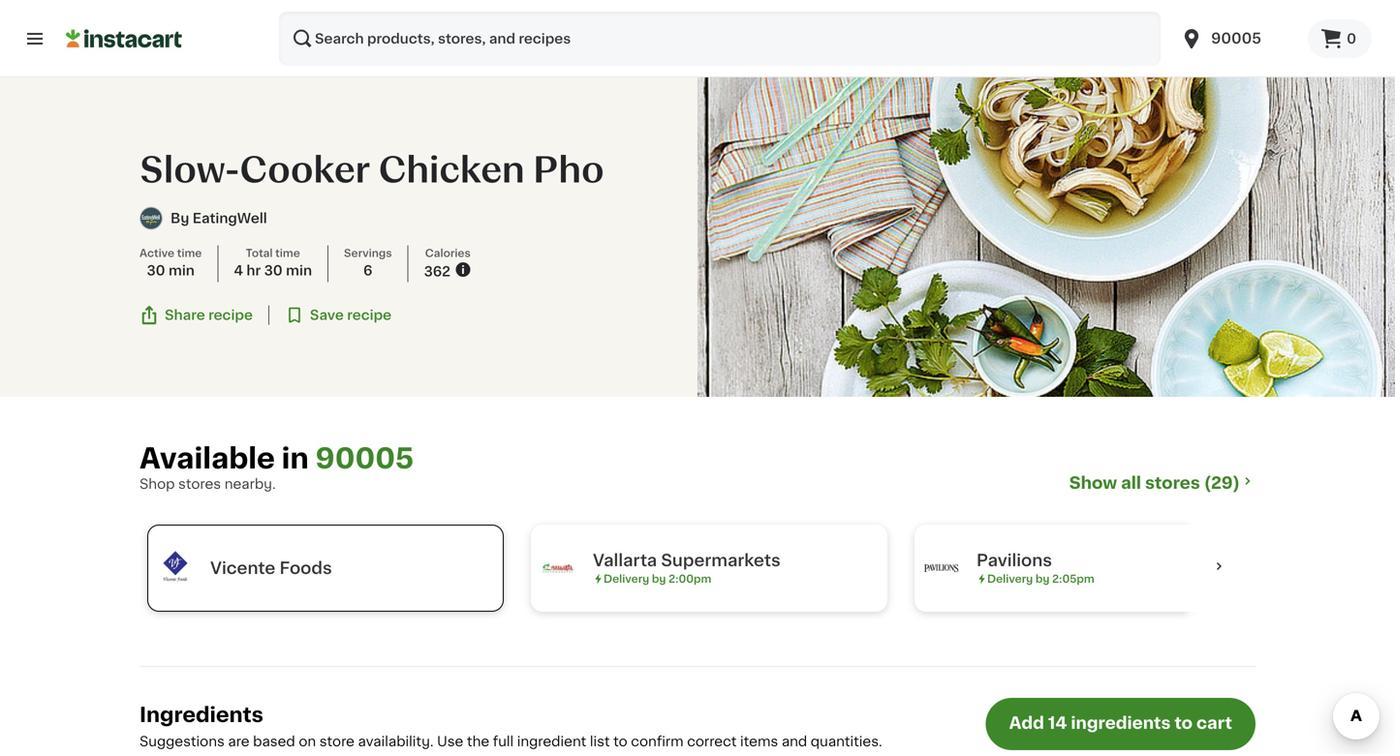 Task type: describe. For each thing, give the bounding box(es) containing it.
delivery by 2:05pm
[[988, 574, 1095, 585]]

on
[[299, 735, 316, 749]]

recipe for save recipe
[[347, 309, 392, 322]]

slow-
[[140, 153, 240, 187]]

vicente foods
[[210, 561, 332, 577]]

share recipe
[[165, 309, 253, 322]]

supermarkets
[[661, 553, 781, 569]]

pavilions image
[[923, 549, 961, 588]]

are
[[228, 735, 250, 749]]

90005 inside available in 90005 shop stores nearby.
[[315, 445, 414, 473]]

ingredients
[[1071, 716, 1171, 732]]

90005 button
[[315, 444, 414, 475]]

servings 6
[[344, 248, 392, 278]]

30 inside active time 30 min
[[147, 264, 165, 278]]

show all stores (29)
[[1070, 475, 1240, 492]]

to inside button
[[1175, 716, 1193, 732]]

active
[[140, 248, 174, 259]]

delivery for vallarta supermarkets
[[604, 574, 650, 585]]

vallarta
[[593, 553, 657, 569]]

add 14 ingredients to cart button
[[986, 699, 1256, 751]]

vicente
[[210, 561, 276, 577]]

active time 30 min
[[140, 248, 202, 278]]

pavilions
[[977, 553, 1052, 569]]

by eatingwell
[[171, 212, 267, 225]]

and
[[782, 735, 807, 749]]

the
[[467, 735, 490, 749]]

cart
[[1197, 716, 1233, 732]]

availability.
[[358, 735, 434, 749]]

pho
[[533, 153, 604, 187]]

items
[[740, 735, 778, 749]]

delivery for pavilions
[[988, 574, 1033, 585]]

confirm
[[631, 735, 684, 749]]

total
[[246, 248, 273, 259]]

chicken
[[379, 153, 525, 187]]

by
[[171, 212, 189, 225]]

foods
[[280, 561, 332, 577]]

slow-cooker chicken pho image
[[698, 78, 1396, 397]]

1 horizontal spatial 90005
[[1211, 31, 1262, 46]]

0 horizontal spatial to
[[614, 735, 628, 749]]

list
[[590, 735, 610, 749]]

0 button
[[1308, 19, 1372, 58]]

eatingwell
[[193, 212, 267, 225]]

add
[[1009, 716, 1045, 732]]

2 90005 button from the left
[[1180, 12, 1297, 66]]

362
[[424, 265, 451, 279]]

total time 4 hr 30 min
[[234, 248, 312, 278]]

30 inside total time 4 hr 30 min
[[264, 264, 283, 278]]

vallarta supermarkets image
[[539, 549, 578, 588]]

14
[[1048, 716, 1067, 732]]

save recipe button
[[285, 306, 392, 325]]

based
[[253, 735, 295, 749]]



Task type: locate. For each thing, give the bounding box(es) containing it.
1 horizontal spatial recipe
[[347, 309, 392, 322]]

0 vertical spatial 90005
[[1211, 31, 1262, 46]]

time for 4 hr 30 min
[[275, 248, 300, 259]]

2:05pm
[[1053, 574, 1095, 585]]

min inside active time 30 min
[[169, 264, 195, 278]]

1 recipe from the left
[[208, 309, 253, 322]]

1 horizontal spatial 30
[[264, 264, 283, 278]]

slow-cooker chicken pho
[[140, 153, 604, 187]]

0 horizontal spatial delivery
[[604, 574, 650, 585]]

stores inside button
[[1146, 475, 1200, 492]]

1 horizontal spatial to
[[1175, 716, 1193, 732]]

stores down available
[[178, 478, 221, 491]]

servings
[[344, 248, 392, 259]]

recipe right save
[[347, 309, 392, 322]]

2 recipe from the left
[[347, 309, 392, 322]]

30 down active
[[147, 264, 165, 278]]

by left 2:00pm
[[652, 574, 666, 585]]

0
[[1347, 32, 1357, 46]]

time inside total time 4 hr 30 min
[[275, 248, 300, 259]]

by for vallarta supermarkets
[[652, 574, 666, 585]]

time
[[177, 248, 202, 259], [275, 248, 300, 259]]

vicente foods image
[[156, 549, 195, 588]]

time for 30 min
[[177, 248, 202, 259]]

1 horizontal spatial by
[[1036, 574, 1050, 585]]

min
[[169, 264, 195, 278], [286, 264, 312, 278]]

90005 button
[[1169, 12, 1308, 66], [1180, 12, 1297, 66]]

hr
[[247, 264, 261, 278]]

recipe down '4'
[[208, 309, 253, 322]]

ingredient
[[517, 735, 587, 749]]

2 min from the left
[[286, 264, 312, 278]]

Search field
[[279, 12, 1161, 66]]

4
[[234, 264, 243, 278]]

1 min from the left
[[169, 264, 195, 278]]

all
[[1121, 475, 1142, 492]]

instacart logo image
[[66, 27, 182, 50]]

save
[[310, 309, 344, 322]]

1 time from the left
[[177, 248, 202, 259]]

shop
[[140, 478, 175, 491]]

available in 90005 shop stores nearby.
[[140, 445, 414, 491]]

1 30 from the left
[[147, 264, 165, 278]]

0 horizontal spatial min
[[169, 264, 195, 278]]

1 vertical spatial 90005
[[315, 445, 414, 473]]

0 horizontal spatial by
[[652, 574, 666, 585]]

delivery down pavilions on the bottom of page
[[988, 574, 1033, 585]]

min inside total time 4 hr 30 min
[[286, 264, 312, 278]]

2:00pm
[[669, 574, 712, 585]]

2 30 from the left
[[264, 264, 283, 278]]

1 horizontal spatial min
[[286, 264, 312, 278]]

min down active
[[169, 264, 195, 278]]

stores inside available in 90005 shop stores nearby.
[[178, 478, 221, 491]]

0 horizontal spatial stores
[[178, 478, 221, 491]]

cooker
[[240, 153, 370, 187]]

available
[[140, 445, 275, 473]]

90005
[[1211, 31, 1262, 46], [315, 445, 414, 473]]

30 right hr
[[264, 264, 283, 278]]

stores
[[1146, 475, 1200, 492], [178, 478, 221, 491]]

6
[[363, 264, 373, 278]]

suggestions
[[140, 735, 225, 749]]

nearby.
[[225, 478, 276, 491]]

0 horizontal spatial recipe
[[208, 309, 253, 322]]

by
[[652, 574, 666, 585], [1036, 574, 1050, 585]]

2 time from the left
[[275, 248, 300, 259]]

2 by from the left
[[1036, 574, 1050, 585]]

delivery by 2:00pm
[[604, 574, 712, 585]]

time right active
[[177, 248, 202, 259]]

by left 2:05pm
[[1036, 574, 1050, 585]]

1 by from the left
[[652, 574, 666, 585]]

1 horizontal spatial stores
[[1146, 475, 1200, 492]]

2 delivery from the left
[[988, 574, 1033, 585]]

share recipe button
[[140, 306, 253, 325]]

0 horizontal spatial 30
[[147, 264, 165, 278]]

None search field
[[279, 12, 1161, 66]]

min right hr
[[286, 264, 312, 278]]

0 horizontal spatial 90005
[[315, 445, 414, 473]]

1 horizontal spatial time
[[275, 248, 300, 259]]

show
[[1070, 475, 1118, 492]]

share
[[165, 309, 205, 322]]

time right total
[[275, 248, 300, 259]]

vallarta supermarkets
[[593, 553, 781, 569]]

suggestions are based on store availability. use the full ingredient list to confirm correct items and quantities.
[[140, 735, 883, 749]]

vicente foods link
[[140, 518, 512, 620]]

recipe for share recipe
[[208, 309, 253, 322]]

1 vertical spatial to
[[614, 735, 628, 749]]

use
[[437, 735, 464, 749]]

stores right all
[[1146, 475, 1200, 492]]

to
[[1175, 716, 1193, 732], [614, 735, 628, 749]]

by for pavilions
[[1036, 574, 1050, 585]]

full
[[493, 735, 514, 749]]

1 delivery from the left
[[604, 574, 650, 585]]

(29)
[[1204, 475, 1240, 492]]

quantities.
[[811, 735, 883, 749]]

0 vertical spatial to
[[1175, 716, 1193, 732]]

calories
[[425, 248, 471, 259]]

correct
[[687, 735, 737, 749]]

time inside active time 30 min
[[177, 248, 202, 259]]

30
[[147, 264, 165, 278], [264, 264, 283, 278]]

1 90005 button from the left
[[1169, 12, 1308, 66]]

in
[[282, 445, 309, 473]]

store
[[320, 735, 355, 749]]

save recipe
[[310, 309, 392, 322]]

delivery
[[604, 574, 650, 585], [988, 574, 1033, 585]]

recipe
[[208, 309, 253, 322], [347, 309, 392, 322]]

delivery down vallarta
[[604, 574, 650, 585]]

add 14 ingredients to cart
[[1009, 716, 1233, 732]]

0 horizontal spatial time
[[177, 248, 202, 259]]

show all stores (29) button
[[1070, 473, 1256, 494]]

1 horizontal spatial delivery
[[988, 574, 1033, 585]]

to left cart
[[1175, 716, 1193, 732]]

to right list
[[614, 735, 628, 749]]



Task type: vqa. For each thing, say whether or not it's contained in the screenshot.
recipe
yes



